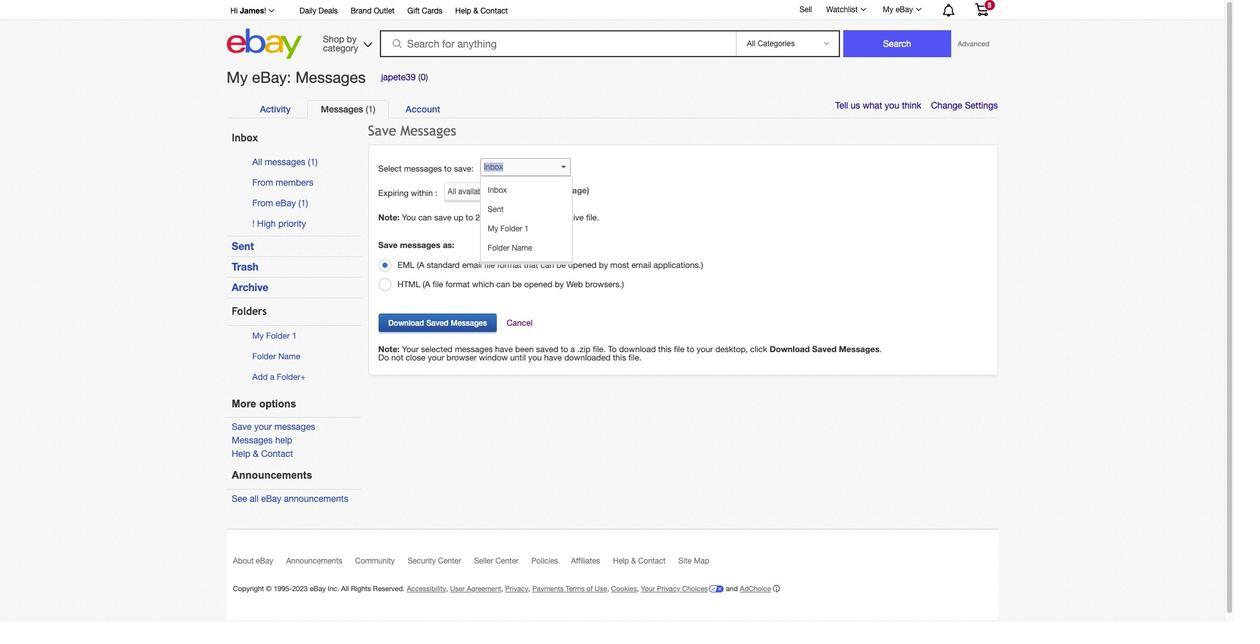 Task type: locate. For each thing, give the bounding box(es) containing it.
have
[[495, 345, 513, 354], [544, 353, 562, 363]]

all right inc.
[[341, 585, 349, 593]]

settings
[[965, 100, 999, 111]]

add a folder +
[[252, 372, 306, 382]]

gift cards link
[[408, 5, 443, 19]]

privacy left choices
[[657, 585, 681, 593]]

ebay right about
[[256, 557, 273, 566]]

2 email from the left
[[632, 260, 652, 270]]

center inside "link"
[[438, 557, 461, 566]]

my for the my folder 1 link
[[252, 331, 264, 341]]

! right hi
[[264, 6, 266, 15]]

2 vertical spatial file
[[674, 345, 685, 354]]

opened down that
[[524, 280, 553, 289]]

your left 'desktop,'
[[697, 345, 713, 354]]

1 up the "folder name" "link"
[[292, 331, 297, 341]]

1 horizontal spatial email
[[632, 260, 652, 270]]

announcements up "all"
[[232, 470, 312, 481]]

file right 'download'
[[674, 345, 685, 354]]

:
[[435, 188, 438, 198]]

2 horizontal spatial by
[[599, 260, 608, 270]]

1995-
[[274, 585, 292, 593]]

seller center link
[[474, 557, 532, 571]]

tab list
[[233, 100, 985, 118]]

click to expand options image
[[561, 166, 566, 169]]

(a right eml
[[417, 260, 425, 270]]

folders
[[232, 306, 267, 318]]

can right which
[[497, 280, 510, 289]]

1 horizontal spatial a
[[571, 345, 575, 354]]

0 horizontal spatial opened
[[524, 280, 553, 289]]

2 vertical spatial save
[[232, 422, 252, 432]]

0 horizontal spatial have
[[495, 345, 513, 354]]

ebay inside my ebay link
[[896, 5, 914, 14]]

folder name option
[[484, 238, 569, 258]]

folder
[[501, 224, 523, 233], [488, 244, 510, 253], [266, 331, 290, 341], [252, 352, 276, 362], [277, 372, 301, 382]]

ebay right watchlist link at the top of page
[[896, 5, 914, 14]]

0 horizontal spatial you
[[529, 353, 542, 363]]

1 horizontal spatial sent
[[488, 205, 504, 214]]

this right 'downloaded'
[[613, 353, 627, 363]]

my right watchlist link at the top of page
[[883, 5, 894, 14]]

1 vertical spatial a
[[270, 372, 275, 382]]

2 vertical spatial help
[[613, 557, 629, 566]]

0 horizontal spatial help & contact
[[456, 6, 508, 15]]

2 horizontal spatial file
[[674, 345, 685, 354]]

1 note: from the top
[[378, 212, 400, 222]]

note: left you
[[378, 212, 400, 222]]

policies
[[532, 557, 559, 566]]

help & contact up cookies
[[613, 557, 666, 566]]

brand outlet link
[[351, 5, 395, 19]]

this right 'download'
[[659, 345, 672, 354]]

1 horizontal spatial format
[[498, 260, 522, 270]]

folder up the "folder name" "link"
[[266, 331, 290, 341]]

community link
[[355, 557, 408, 571]]

0 vertical spatial help & contact link
[[456, 5, 508, 19]]

2 vertical spatial (1)
[[299, 198, 308, 208]]

file down the standard
[[433, 280, 443, 289]]

help right cards on the left of the page
[[456, 6, 472, 15]]

my ebay
[[883, 5, 914, 14]]

note: inside note: your selected messages have been saved to a .zip file. to download this file to your desktop, click download saved messages . do not close your browser window until you have downloaded this file.
[[378, 344, 400, 354]]

brand
[[351, 6, 372, 15]]

ebay inside about ebay link
[[256, 557, 273, 566]]

you right what
[[885, 100, 900, 111]]

help
[[456, 6, 472, 15], [232, 449, 251, 459], [613, 557, 629, 566]]

help down messages help link
[[232, 449, 251, 459]]

None submit
[[844, 30, 952, 57], [378, 314, 497, 332], [844, 30, 952, 57], [378, 314, 497, 332]]

within
[[411, 188, 433, 198]]

1 vertical spatial can
[[541, 260, 555, 270]]

0 horizontal spatial center
[[438, 557, 461, 566]]

activity link
[[247, 100, 304, 118]]

note: left close in the bottom of the page
[[378, 344, 400, 354]]

1 vertical spatial !
[[252, 219, 255, 229]]

1 horizontal spatial have
[[544, 353, 562, 363]]

1 vertical spatial announcements
[[286, 557, 343, 566]]

0 vertical spatial your
[[402, 345, 419, 354]]

folder down sent option
[[501, 224, 523, 233]]

1 center from the left
[[438, 557, 461, 566]]

0 vertical spatial note:
[[378, 212, 400, 222]]

1 horizontal spatial center
[[496, 557, 519, 566]]

2 center from the left
[[496, 557, 519, 566]]

1 vertical spatial folder name
[[252, 352, 301, 362]]

2 horizontal spatial contact
[[639, 557, 666, 566]]

0 vertical spatial (a
[[417, 260, 425, 270]]

contact
[[481, 6, 508, 15], [261, 449, 293, 459], [639, 557, 666, 566]]

be right that
[[557, 260, 566, 270]]

0 horizontal spatial file
[[433, 280, 443, 289]]

as:
[[443, 240, 455, 250]]

messages down save your messages link
[[232, 436, 273, 446]]

to inside note: you can save up to 200 messages in one archive file.
[[466, 213, 473, 222]]

0 vertical spatial can
[[418, 213, 432, 222]]

file
[[485, 260, 495, 270], [433, 280, 443, 289], [674, 345, 685, 354]]

your left the selected
[[402, 345, 419, 354]]

think
[[902, 100, 922, 111]]

help & contact right cards on the left of the page
[[456, 6, 508, 15]]

(a for eml
[[417, 260, 425, 270]]

accessibility
[[407, 585, 446, 593]]

0 vertical spatial &
[[474, 6, 479, 15]]

name up add a folder +
[[278, 352, 301, 362]]

sent down expiring within : text field in the left top of the page
[[488, 205, 504, 214]]

shop by category
[[323, 34, 358, 53]]

opened up web
[[569, 260, 597, 270]]

from members
[[252, 178, 314, 188]]

1 horizontal spatial inbox
[[488, 186, 507, 195]]

0 vertical spatial folder name
[[488, 244, 533, 253]]

1 horizontal spatial help
[[456, 6, 472, 15]]

my ebay: messages
[[227, 68, 366, 86]]

messages down account link
[[401, 123, 457, 139]]

(1) inside messages (1)
[[366, 104, 376, 114]]

to
[[608, 345, 617, 354]]

see all ebay announcements link
[[232, 494, 349, 504]]

my down note: you can save up to 200 messages in one archive file.
[[488, 224, 499, 233]]

sent
[[488, 205, 504, 214], [232, 240, 254, 252]]

1 vertical spatial my folder 1
[[252, 331, 297, 341]]

folder down note: you can save up to 200 messages in one archive file.
[[488, 244, 510, 253]]

2 vertical spatial by
[[555, 280, 564, 289]]

you right until
[[529, 353, 542, 363]]

contact down the help
[[261, 449, 293, 459]]

1 horizontal spatial by
[[555, 280, 564, 289]]

ebay left inc.
[[310, 585, 326, 593]]

1 vertical spatial &
[[253, 449, 259, 459]]

option group
[[378, 249, 998, 307]]

help
[[275, 436, 293, 446]]

1 vertical spatial be
[[513, 280, 522, 289]]

1 horizontal spatial you
[[885, 100, 900, 111]]

1 vertical spatial all
[[341, 585, 349, 593]]

1 inside option
[[525, 224, 529, 233]]

0 horizontal spatial sent
[[232, 240, 254, 252]]

0 vertical spatial my folder 1
[[488, 224, 529, 233]]

2 horizontal spatial can
[[541, 260, 555, 270]]

be
[[557, 260, 566, 270], [513, 280, 522, 289]]

folder name down my folder 1 option
[[488, 244, 533, 253]]

1 for my folder 1 option
[[525, 224, 529, 233]]

0 horizontal spatial help & contact link
[[232, 449, 293, 459]]

0 horizontal spatial !
[[252, 219, 255, 229]]

0 horizontal spatial privacy
[[505, 585, 529, 593]]

1 vertical spatial save
[[378, 240, 398, 250]]

0 vertical spatial opened
[[569, 260, 597, 270]]

save up eml
[[378, 240, 398, 250]]

1 horizontal spatial contact
[[481, 6, 508, 15]]

Expiring within : text field
[[444, 182, 535, 200]]

save up select
[[368, 123, 396, 139]]

EML (A standard email file format that can be opened by most email applications.) radio
[[398, 260, 704, 270]]

, left privacy link
[[502, 585, 504, 593]]

opened
[[569, 260, 597, 270], [524, 280, 553, 289]]

folder inside the folder name option
[[488, 244, 510, 253]]

all up from members
[[252, 157, 262, 167]]

sent inside option
[[488, 205, 504, 214]]

most
[[611, 260, 630, 270]]

your right cookies link at the bottom
[[641, 585, 655, 593]]

1 for the my folder 1 link
[[292, 331, 297, 341]]

email
[[462, 260, 482, 270], [632, 260, 652, 270]]

that
[[524, 260, 539, 270]]

0 vertical spatial name
[[512, 244, 533, 253]]

daily deals
[[300, 6, 338, 15]]

file.
[[587, 213, 600, 222], [593, 345, 606, 354], [629, 353, 642, 363]]

1 horizontal spatial privacy
[[657, 585, 681, 593]]

my folder 1 for the my folder 1 link
[[252, 331, 297, 341]]

all
[[252, 157, 262, 167], [341, 585, 349, 593]]

high
[[257, 219, 276, 229]]

, left the payments
[[529, 585, 531, 593]]

file. right to
[[629, 353, 642, 363]]

folder name inside option
[[488, 244, 533, 253]]

from up from ebay (1) link
[[252, 178, 273, 188]]

seller center
[[474, 557, 519, 566]]

help & contact link down messages help link
[[232, 449, 293, 459]]

0 vertical spatial format
[[498, 260, 522, 270]]

2 vertical spatial &
[[632, 557, 636, 566]]

2 vertical spatial contact
[[639, 557, 666, 566]]

by left web
[[555, 280, 564, 289]]

site map link
[[679, 557, 723, 571]]

to right up
[[466, 213, 473, 222]]

from up high
[[252, 198, 273, 208]]

note: you can save up to 200 messages in one archive file.
[[378, 212, 600, 222]]

file. right archive on the top
[[587, 213, 600, 222]]

0 vertical spatial a
[[571, 345, 575, 354]]

category
[[323, 43, 358, 53]]

2 horizontal spatial help
[[613, 557, 629, 566]]

0 horizontal spatial all
[[252, 157, 262, 167]]

announcements
[[284, 494, 349, 504]]

tell us what you think
[[836, 100, 922, 111]]

1 vertical spatial 1
[[292, 331, 297, 341]]

messages up from members link at the left of the page
[[265, 157, 306, 167]]

my folder 1 option
[[484, 219, 569, 238]]

until
[[511, 353, 526, 363]]

(1) up members at the top of page
[[308, 157, 318, 167]]

(1) down members at the top of page
[[299, 198, 308, 208]]

change settings
[[932, 100, 999, 111]]

0 vertical spatial contact
[[481, 6, 508, 15]]

messages right saved
[[840, 344, 880, 354]]

use
[[595, 585, 608, 593]]

add
[[252, 372, 268, 382]]

copyright
[[233, 585, 264, 593]]

messages up within
[[404, 164, 442, 173]]

by inside shop by category
[[347, 34, 357, 44]]

0 vertical spatial (1)
[[366, 104, 376, 114]]

ebay for about ebay
[[256, 557, 273, 566]]

0 vertical spatial be
[[557, 260, 566, 270]]

1 horizontal spatial your
[[428, 353, 444, 363]]

(1) up save messages
[[366, 104, 376, 114]]

by right shop
[[347, 34, 357, 44]]

0 vertical spatial save
[[368, 123, 396, 139]]

©
[[266, 585, 272, 593]]

format down the standard
[[446, 280, 470, 289]]

contact left site on the bottom right
[[639, 557, 666, 566]]

up
[[454, 213, 464, 222]]

& up cookies link at the bottom
[[632, 557, 636, 566]]

1 up the folder name option
[[525, 224, 529, 233]]

! inside hi james !
[[264, 6, 266, 15]]

your right close in the bottom of the page
[[428, 353, 444, 363]]

window
[[479, 353, 508, 363]]

save:
[[454, 164, 474, 173]]

!
[[264, 6, 266, 15], [252, 219, 255, 229]]

cards
[[422, 6, 443, 15]]

& right cards on the left of the page
[[474, 6, 479, 15]]

inbox inside option
[[488, 186, 507, 195]]

1 vertical spatial note:
[[378, 344, 400, 354]]

& inside "save your messages messages help help & contact"
[[253, 449, 259, 459]]

name inside option
[[512, 244, 533, 253]]

email up which
[[462, 260, 482, 270]]

1 vertical spatial (1)
[[308, 157, 318, 167]]

my folder 1 up the "folder name" "link"
[[252, 331, 297, 341]]

inbox down the "activity" link
[[232, 132, 258, 144]]

save inside "save your messages messages help help & contact"
[[232, 422, 252, 432]]

0 vertical spatial help & contact
[[456, 6, 508, 15]]

options
[[259, 399, 296, 409]]

0 horizontal spatial inbox
[[232, 132, 258, 144]]

1 vertical spatial opened
[[524, 280, 553, 289]]

2 horizontal spatial &
[[632, 557, 636, 566]]

0 horizontal spatial a
[[270, 372, 275, 382]]

& inside account navigation
[[474, 6, 479, 15]]

2 note: from the top
[[378, 344, 400, 354]]

messages right the selected
[[455, 345, 493, 354]]

activity
[[260, 103, 291, 114]]

choices
[[683, 585, 708, 593]]

messages inside "save your messages messages help help & contact"
[[275, 422, 315, 432]]

! high priority
[[252, 219, 306, 229]]

Search for anything text field
[[382, 32, 734, 56]]

0 horizontal spatial can
[[418, 213, 432, 222]]

& down messages help link
[[253, 449, 259, 459]]

save messages
[[368, 123, 457, 139]]

standard
[[427, 260, 460, 270]]

announcements up 2023
[[286, 557, 343, 566]]

0 vertical spatial inbox
[[232, 132, 258, 144]]

help & contact link right cards on the left of the page
[[456, 5, 508, 19]]

0 horizontal spatial by
[[347, 34, 357, 44]]

0 horizontal spatial contact
[[261, 449, 293, 459]]

sent option
[[484, 200, 569, 219]]

from members link
[[252, 178, 314, 188]]

do
[[378, 353, 389, 363]]

contact right cards on the left of the page
[[481, 6, 508, 15]]

to right the saved
[[561, 345, 569, 354]]

can right that
[[541, 260, 555, 270]]

center
[[438, 557, 461, 566], [496, 557, 519, 566]]

about ebay
[[233, 557, 273, 566]]

have right been
[[544, 353, 562, 363]]

folder down the "folder name" "link"
[[277, 372, 301, 382]]

0 horizontal spatial my folder 1
[[252, 331, 297, 341]]

by left the most
[[599, 260, 608, 270]]

of
[[587, 585, 593, 593]]

one
[[541, 213, 555, 222]]

1 horizontal spatial name
[[512, 244, 533, 253]]

my folder 1 inside option
[[488, 224, 529, 233]]

sell link
[[794, 5, 818, 14]]

privacy
[[505, 585, 529, 593], [657, 585, 681, 593]]

sent up the trash link
[[232, 240, 254, 252]]

save down more
[[232, 422, 252, 432]]

all messages (1) link
[[252, 157, 318, 167]]

my inside option
[[488, 224, 499, 233]]

1 vertical spatial your
[[641, 585, 655, 593]]

your inside note: your selected messages have been saved to a .zip file. to download this file to your desktop, click download saved messages . do not close your browser window until you have downloaded this file.
[[402, 345, 419, 354]]

a
[[571, 345, 575, 354], [270, 372, 275, 382]]

1 vertical spatial help & contact
[[613, 557, 666, 566]]

1 from from the top
[[252, 178, 273, 188]]

change
[[932, 100, 963, 111]]

2 from from the top
[[252, 198, 273, 208]]

inbox option
[[484, 181, 569, 200]]

messages down category
[[296, 68, 366, 86]]

help & contact link up cookies
[[613, 557, 679, 571]]

center right security on the left of the page
[[438, 557, 461, 566]]

, left cookies
[[608, 585, 610, 593]]

0 horizontal spatial email
[[462, 260, 482, 270]]

file up which
[[485, 260, 495, 270]]

messages up the help
[[275, 422, 315, 432]]

,
[[446, 585, 448, 593], [502, 585, 504, 593], [529, 585, 531, 593], [608, 585, 610, 593], [637, 585, 639, 593]]

note:
[[378, 212, 400, 222], [378, 344, 400, 354]]

email right the most
[[632, 260, 652, 270]]

0 vertical spatial by
[[347, 34, 357, 44]]

adchoice
[[740, 585, 771, 593]]

1 horizontal spatial folder name
[[488, 244, 533, 253]]

1 vertical spatial (a
[[423, 280, 430, 289]]

0 vertical spatial all
[[252, 157, 262, 167]]

2 vertical spatial can
[[497, 280, 510, 289]]

my inside account navigation
[[883, 5, 894, 14]]

a left .zip
[[571, 345, 575, 354]]

list box
[[480, 176, 573, 262]]

1 horizontal spatial &
[[474, 6, 479, 15]]

0 vertical spatial !
[[264, 6, 266, 15]]

can right you
[[418, 213, 432, 222]]

help up cookies link at the bottom
[[613, 557, 629, 566]]

messages
[[296, 68, 366, 86], [321, 103, 363, 114], [401, 123, 457, 139], [840, 344, 880, 354], [232, 436, 273, 446]]

my down folders
[[252, 331, 264, 341]]

2 horizontal spatial help & contact link
[[613, 557, 679, 571]]

cancel link
[[507, 318, 533, 328]]

name up that
[[512, 244, 533, 253]]

0 horizontal spatial name
[[278, 352, 301, 362]]

0 horizontal spatial 1
[[292, 331, 297, 341]]

your up messages help link
[[254, 422, 272, 432]]

format up html (a file format which can be opened by web browsers.)
[[498, 260, 522, 270]]

privacy down seller center link
[[505, 585, 529, 593]]

name
[[512, 244, 533, 253], [278, 352, 301, 362]]

1 vertical spatial you
[[529, 353, 542, 363]]

center right seller
[[496, 557, 519, 566]]

sent for sent link
[[232, 240, 254, 252]]

sent for sent option
[[488, 205, 504, 214]]



Task type: vqa. For each thing, say whether or not it's contained in the screenshot.
second the Note: from the bottom
yes



Task type: describe. For each thing, give the bounding box(es) containing it.
shop
[[323, 34, 345, 44]]

HTML (A file format which can be opened by Web browsers.) radio
[[398, 280, 624, 289]]

tab list containing activity
[[233, 100, 985, 118]]

select
[[378, 164, 402, 173]]

click
[[751, 345, 768, 354]]

close
[[406, 353, 426, 363]]

1 horizontal spatial help & contact
[[613, 557, 666, 566]]

messages inside note: your selected messages have been saved to a .zip file. to download this file to your desktop, click download saved messages . do not close your browser window until you have downloaded this file.
[[840, 344, 880, 354]]

folder name for the "folder name" "link"
[[252, 352, 301, 362]]

1 vertical spatial file
[[433, 280, 443, 289]]

brand outlet
[[351, 6, 395, 15]]

privacy link
[[505, 585, 529, 593]]

folder up add
[[252, 352, 276, 362]]

(a for html
[[423, 280, 430, 289]]

0 horizontal spatial be
[[513, 280, 522, 289]]

a inside note: your selected messages have been saved to a .zip file. to download this file to your desktop, click download saved messages . do not close your browser window until you have downloaded this file.
[[571, 345, 575, 354]]

my left the ebay: in the left of the page
[[227, 68, 248, 86]]

downloaded
[[565, 353, 611, 363]]

select messages to save:
[[378, 164, 474, 173]]

trash link
[[232, 261, 259, 273]]

about
[[233, 557, 254, 566]]

1 horizontal spatial opened
[[569, 260, 597, 270]]

shop by category button
[[317, 29, 375, 56]]

gift
[[408, 6, 420, 15]]

shop by category banner
[[223, 0, 999, 62]]

messages inside note: your selected messages have been saved to a .zip file. to download this file to your desktop, click download saved messages . do not close your browser window until you have downloaded this file.
[[455, 345, 493, 354]]

5 , from the left
[[637, 585, 639, 593]]

applications.)
[[654, 260, 704, 270]]

3 , from the left
[[529, 585, 531, 593]]

save messages as:
[[378, 240, 455, 250]]

account navigation
[[223, 0, 999, 20]]

save your messages messages help help & contact
[[232, 422, 315, 459]]

messages up eml
[[400, 240, 441, 250]]

2 , from the left
[[502, 585, 504, 593]]

contact inside "save your messages messages help help & contact"
[[261, 449, 293, 459]]

outlet
[[374, 6, 395, 15]]

Select messages to save: text field
[[480, 158, 571, 176]]

eml (a standard email file format that can be opened by most email applications.)
[[398, 260, 704, 270]]

messages (1)
[[321, 103, 376, 114]]

1 vertical spatial by
[[599, 260, 608, 270]]

archive
[[232, 281, 269, 294]]

(1) for from ebay (1)
[[299, 198, 308, 208]]

been
[[516, 345, 534, 354]]

2 privacy from the left
[[657, 585, 681, 593]]

announcements link
[[286, 557, 355, 571]]

search image
[[393, 39, 402, 48]]

more
[[232, 399, 256, 409]]

members
[[276, 178, 314, 188]]

4 , from the left
[[608, 585, 610, 593]]

us
[[851, 100, 861, 111]]

site
[[679, 557, 692, 566]]

see
[[232, 494, 247, 504]]

messages inside tab list
[[321, 103, 363, 114]]

(1 message)
[[542, 185, 590, 196]]

0
[[421, 72, 426, 83]]

.
[[880, 345, 882, 354]]

save for save messages as:
[[378, 240, 398, 250]]

list box containing inbox
[[480, 176, 573, 262]]

1 email from the left
[[462, 260, 482, 270]]

name for the "folder name" "link"
[[278, 352, 301, 362]]

download
[[770, 344, 810, 354]]

affiliates link
[[571, 557, 613, 571]]

ebay right "all"
[[261, 494, 282, 504]]

and
[[726, 585, 738, 593]]

! high priority link
[[252, 219, 306, 229]]

and adchoice
[[724, 585, 771, 593]]

help inside account navigation
[[456, 6, 472, 15]]

1 vertical spatial help & contact link
[[232, 449, 293, 459]]

messages inside "save your messages messages help help & contact"
[[232, 436, 273, 446]]

1 , from the left
[[446, 585, 448, 593]]

+
[[301, 372, 306, 382]]

1 horizontal spatial help & contact link
[[456, 5, 508, 19]]

help & contact inside account navigation
[[456, 6, 508, 15]]

ebay for from ebay (1)
[[276, 198, 296, 208]]

site map
[[679, 557, 710, 566]]

advanced link
[[952, 31, 997, 57]]

my folder 1 link
[[252, 331, 297, 341]]

file. inside note: you can save up to 200 messages in one archive file.
[[587, 213, 600, 222]]

from for from ebay (1)
[[252, 198, 273, 208]]

note: for note: your selected messages have been saved to a .zip file. to download this file to your desktop, click download saved messages . do not close your browser window until you have downloaded this file.
[[378, 344, 400, 354]]

0 link
[[421, 72, 426, 83]]

japete39 link
[[381, 72, 416, 83]]

daily
[[300, 6, 317, 15]]

your privacy choices link
[[641, 585, 724, 593]]

5
[[988, 1, 992, 9]]

note: for note: you can save up to 200 messages in one archive file.
[[378, 212, 400, 222]]

user agreement link
[[450, 585, 502, 593]]

inc.
[[328, 585, 339, 593]]

payments terms of use link
[[533, 585, 608, 593]]

file inside note: your selected messages have been saved to a .zip file. to download this file to your desktop, click download saved messages . do not close your browser window until you have downloaded this file.
[[674, 345, 685, 354]]

1 horizontal spatial be
[[557, 260, 566, 270]]

(1) for all messages (1)
[[308, 157, 318, 167]]

html (a file format which can be opened by web browsers.)
[[398, 280, 624, 289]]

to left save:
[[444, 164, 452, 173]]

james
[[240, 6, 264, 15]]

deals
[[319, 6, 338, 15]]

accessibility link
[[407, 585, 446, 593]]

you
[[402, 213, 416, 222]]

watchlist
[[827, 5, 858, 14]]

change settings link
[[932, 100, 999, 111]]

name for the folder name option
[[512, 244, 533, 253]]

option group containing eml (a standard email file format that can be opened by most email applications.)
[[378, 249, 998, 307]]

2 horizontal spatial your
[[697, 345, 713, 354]]

sell
[[800, 5, 813, 14]]

saved
[[536, 345, 559, 354]]

cookies link
[[612, 585, 637, 593]]

1 horizontal spatial all
[[341, 585, 349, 593]]

security
[[408, 557, 436, 566]]

contact inside account navigation
[[481, 6, 508, 15]]

save for save messages
[[368, 123, 396, 139]]

can inside note: you can save up to 200 messages in one archive file.
[[418, 213, 432, 222]]

download
[[619, 345, 656, 354]]

see all ebay announcements
[[232, 494, 349, 504]]

terms
[[566, 585, 585, 593]]

you inside note: your selected messages have been saved to a .zip file. to download this file to your desktop, click download saved messages . do not close your browser window until you have downloaded this file.
[[529, 353, 542, 363]]

my folder 1 for my folder 1 option
[[488, 224, 529, 233]]

folder name link
[[252, 352, 301, 362]]

help inside "save your messages messages help help & contact"
[[232, 449, 251, 459]]

200
[[476, 213, 490, 222]]

folder inside my folder 1 option
[[501, 224, 523, 233]]

rights
[[351, 585, 371, 593]]

message)
[[551, 185, 590, 196]]

from for from members
[[252, 178, 273, 188]]

folder name for the folder name option
[[488, 244, 533, 253]]

center for seller center
[[496, 557, 519, 566]]

(1
[[542, 185, 549, 196]]

hi
[[231, 6, 238, 15]]

hi james !
[[231, 6, 266, 15]]

messages inside note: you can save up to 200 messages in one archive file.
[[492, 213, 530, 222]]

selected
[[421, 345, 453, 354]]

expiring
[[378, 188, 409, 198]]

web
[[567, 280, 583, 289]]

.zip
[[578, 345, 591, 354]]

center for security center
[[438, 557, 461, 566]]

save
[[434, 213, 452, 222]]

0 vertical spatial file
[[485, 260, 495, 270]]

ebay:
[[252, 68, 291, 86]]

0 horizontal spatial format
[[446, 280, 470, 289]]

community
[[355, 557, 395, 566]]

your inside "save your messages messages help help & contact"
[[254, 422, 272, 432]]

ebay for my ebay
[[896, 5, 914, 14]]

1 horizontal spatial this
[[659, 345, 672, 354]]

1 privacy from the left
[[505, 585, 529, 593]]

security center link
[[408, 557, 474, 571]]

user
[[450, 585, 465, 593]]

about ebay link
[[233, 557, 286, 571]]

copyright © 1995-2023 ebay inc. all rights reserved. accessibility , user agreement , privacy , payments terms of use , cookies , your privacy choices
[[233, 585, 708, 593]]

0 vertical spatial announcements
[[232, 470, 312, 481]]

my for my ebay link
[[883, 5, 894, 14]]

file. left to
[[593, 345, 606, 354]]

account link
[[392, 100, 454, 118]]

security center
[[408, 557, 461, 566]]

note: your selected messages have been saved to a .zip file. to download this file to your desktop, click download saved messages . do not close your browser window until you have downloaded this file.
[[378, 344, 882, 363]]

0 horizontal spatial this
[[613, 353, 627, 363]]

my ebay link
[[876, 2, 928, 17]]

all messages (1)
[[252, 157, 318, 167]]

to left 'desktop,'
[[687, 345, 695, 354]]

sent link
[[232, 240, 254, 252]]

save your messages link
[[232, 422, 315, 432]]

my for my folder 1 option
[[488, 224, 499, 233]]

seller
[[474, 557, 494, 566]]

0 vertical spatial you
[[885, 100, 900, 111]]

1 horizontal spatial your
[[641, 585, 655, 593]]



